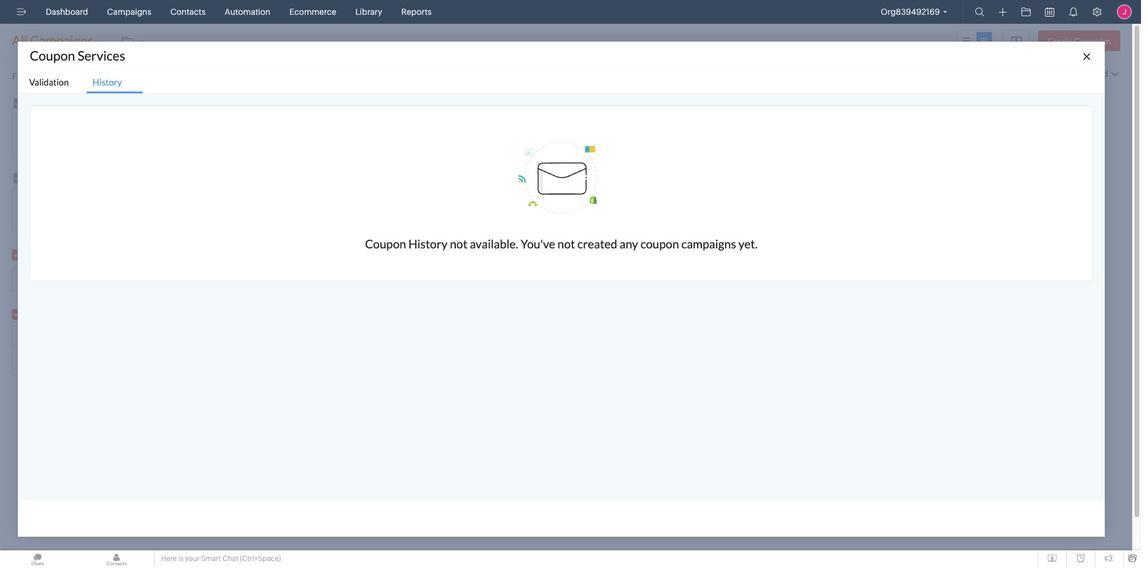 Task type: describe. For each thing, give the bounding box(es) containing it.
org839492169
[[881, 7, 941, 17]]

dashboard
[[46, 7, 88, 17]]

folder image
[[1022, 7, 1032, 17]]

dashboard link
[[41, 0, 93, 24]]

here is your smart chat (ctrl+space)
[[161, 555, 281, 563]]

calendar image
[[1046, 7, 1055, 17]]

campaigns
[[107, 7, 151, 17]]

smart
[[201, 555, 221, 563]]

contacts image
[[79, 551, 154, 567]]

reports link
[[397, 0, 437, 24]]

chat
[[223, 555, 239, 563]]

reports
[[402, 7, 432, 17]]

chats image
[[0, 551, 75, 567]]

contacts link
[[166, 0, 210, 24]]

contacts
[[170, 7, 206, 17]]



Task type: vqa. For each thing, say whether or not it's contained in the screenshot.
Social link
no



Task type: locate. For each thing, give the bounding box(es) containing it.
automation link
[[220, 0, 275, 24]]

is
[[178, 555, 184, 563]]

campaigns link
[[102, 0, 156, 24]]

automation
[[225, 7, 271, 17]]

ecommerce link
[[285, 0, 341, 24]]

ecommerce
[[290, 7, 337, 17]]

library link
[[351, 0, 387, 24]]

your
[[185, 555, 200, 563]]

quick actions image
[[1000, 8, 1008, 17]]

here
[[161, 555, 177, 563]]

search image
[[976, 7, 985, 17]]

configure settings image
[[1093, 7, 1103, 17]]

library
[[356, 7, 383, 17]]

notifications image
[[1069, 7, 1079, 17]]

(ctrl+space)
[[240, 555, 281, 563]]



